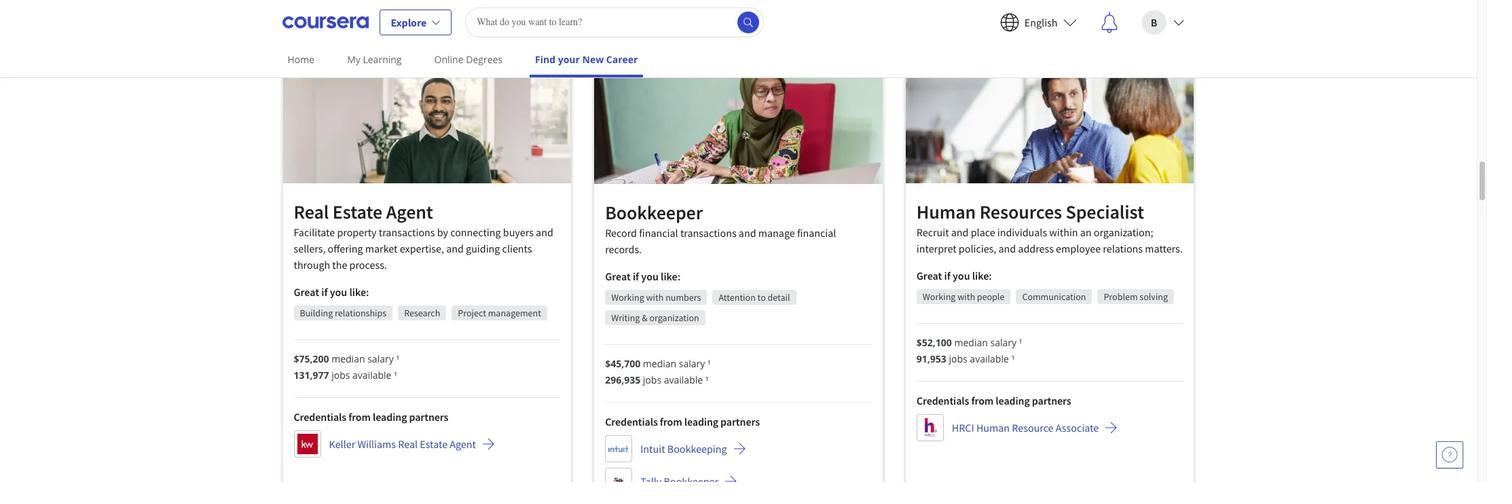 Task type: vqa. For each thing, say whether or not it's contained in the screenshot.
detail
yes



Task type: describe. For each thing, give the bounding box(es) containing it.
matters.
[[1145, 242, 1183, 256]]

writing & organization
[[611, 312, 699, 324]]

bookkeeper
[[605, 200, 703, 225]]

$52,100 median salary ¹ 91,953 jobs available ¹
[[917, 336, 1022, 366]]

91,953
[[917, 353, 947, 366]]

my learning
[[347, 53, 402, 66]]

facilitate
[[294, 226, 335, 239]]

$75,200
[[294, 353, 329, 366]]

address
[[1018, 242, 1054, 256]]

project
[[458, 307, 486, 319]]

credentials from leading partners for estate
[[294, 410, 448, 424]]

keller williams real estate agent link
[[294, 431, 495, 458]]

and down by
[[446, 242, 464, 256]]

2 financial from the left
[[797, 226, 836, 240]]

bookkeeper record financial transactions and manage financial records.
[[605, 200, 836, 256]]

real estate agent facilitate property transactions by connecting buyers and sellers, offering market expertise, and guiding clients through the process.
[[294, 200, 553, 272]]

relationships
[[335, 307, 387, 319]]

human inside human resources specialist recruit and place individuals within an organization; interpret policies, and address employee relations matters.
[[917, 200, 976, 224]]

1 vertical spatial estate
[[420, 438, 448, 451]]

building
[[300, 307, 333, 319]]

working with numbers
[[611, 291, 701, 304]]

recruit
[[917, 226, 949, 239]]

agent inside real estate agent facilitate property transactions by connecting buyers and sellers, offering market expertise, and guiding clients through the process.
[[386, 200, 433, 224]]

record
[[605, 226, 637, 240]]

research
[[404, 307, 440, 319]]

interpret
[[917, 242, 957, 256]]

writing
[[611, 312, 640, 324]]

online degrees
[[434, 53, 503, 66]]

intuit bookkeeping
[[640, 442, 727, 456]]

problem solving
[[1104, 291, 1168, 303]]

market
[[365, 242, 398, 256]]

my
[[347, 53, 361, 66]]

working for resources
[[923, 291, 956, 303]]

help center image
[[1442, 447, 1458, 463]]

median for record
[[643, 357, 677, 370]]

credentials for estate
[[294, 410, 346, 424]]

online
[[434, 53, 464, 66]]

human resources specialist recruit and place individuals within an organization; interpret policies, and address employee relations matters.
[[917, 200, 1183, 256]]

available for record
[[664, 374, 703, 387]]

1 financial from the left
[[639, 226, 678, 240]]

home link
[[282, 44, 320, 75]]

leading for financial
[[684, 415, 718, 429]]

$45,700
[[605, 357, 641, 370]]

employee
[[1056, 242, 1101, 256]]

learning
[[363, 53, 402, 66]]

and left place
[[951, 226, 969, 239]]

keller williams real estate agent
[[329, 438, 476, 451]]

tableau
[[640, 11, 676, 25]]

williams
[[357, 438, 396, 451]]

resources
[[980, 200, 1062, 224]]

salary for record
[[679, 357, 705, 370]]

$52,100
[[917, 336, 952, 349]]

to
[[758, 291, 766, 304]]

jobs for record
[[643, 374, 661, 387]]

131,977
[[294, 369, 329, 382]]

1 horizontal spatial agent
[[450, 438, 476, 451]]

english
[[1025, 15, 1058, 29]]

attention
[[719, 291, 756, 304]]

explore
[[391, 15, 427, 29]]

&
[[642, 312, 648, 324]]

median for resources
[[954, 336, 988, 349]]

home
[[288, 53, 315, 66]]

connecting
[[450, 226, 501, 239]]

and down individuals
[[999, 242, 1016, 256]]

$45,700 median salary ¹ 296,935 jobs available ¹
[[605, 357, 711, 387]]

business
[[679, 11, 719, 25]]

within
[[1049, 226, 1078, 239]]

expertise,
[[400, 242, 444, 256]]

intuit bookkeeping link
[[605, 435, 746, 463]]

attention to detail
[[719, 291, 790, 304]]

you for record
[[641, 270, 659, 283]]

credentials for resources
[[917, 394, 969, 408]]

organization;
[[1094, 226, 1153, 239]]

you for estate
[[330, 285, 347, 299]]

b
[[1151, 15, 1157, 29]]

detail
[[768, 291, 790, 304]]

communication
[[1022, 291, 1086, 303]]

$75,200 median salary ¹ 131,977 jobs available ¹
[[294, 353, 399, 382]]

specialist
[[1066, 200, 1144, 224]]

english button
[[989, 0, 1088, 44]]

like: for record
[[661, 270, 681, 283]]

keller
[[329, 438, 355, 451]]

people
[[977, 291, 1005, 303]]

sellers,
[[294, 242, 326, 256]]

if for record
[[633, 270, 639, 283]]

project management
[[458, 307, 541, 319]]

if for resources
[[944, 269, 951, 283]]

by
[[437, 226, 448, 239]]

an
[[1080, 226, 1092, 239]]

transactions inside real estate agent facilitate property transactions by connecting buyers and sellers, offering market expertise, and guiding clients through the process.
[[379, 226, 435, 239]]

manage
[[758, 226, 795, 240]]

intelligence
[[721, 11, 773, 25]]

your
[[558, 53, 580, 66]]

explore button
[[379, 9, 452, 35]]

management
[[488, 307, 541, 319]]

partners for agent
[[409, 410, 448, 424]]

great for bookkeeper
[[605, 270, 631, 283]]



Task type: locate. For each thing, give the bounding box(es) containing it.
median for estate
[[331, 353, 365, 366]]

from up intuit bookkeeping link
[[660, 415, 682, 429]]

great for human resources specialist
[[917, 269, 942, 283]]

hrci human resource associate
[[952, 421, 1099, 435]]

you for resources
[[953, 269, 970, 283]]

partners
[[1032, 394, 1071, 408], [409, 410, 448, 424], [721, 415, 760, 429]]

jobs
[[949, 353, 968, 366], [331, 369, 350, 382], [643, 374, 661, 387]]

1 horizontal spatial credentials from leading partners
[[605, 415, 760, 429]]

2 horizontal spatial median
[[954, 336, 988, 349]]

degrees
[[466, 53, 503, 66]]

salary down people
[[990, 336, 1017, 349]]

credentials up "keller"
[[294, 410, 346, 424]]

process.
[[349, 258, 387, 272]]

problem
[[1104, 291, 1138, 303]]

estate right williams
[[420, 438, 448, 451]]

0 horizontal spatial partners
[[409, 410, 448, 424]]

tableau business intelligence analyst
[[640, 11, 809, 25]]

transactions inside bookkeeper record financial transactions and manage financial records.
[[680, 226, 737, 240]]

0 horizontal spatial available
[[352, 369, 391, 382]]

296,935
[[605, 374, 641, 387]]

0 horizontal spatial leading
[[373, 410, 407, 424]]

leading up hrci human resource associate link
[[996, 394, 1030, 408]]

hrci human resource associate link
[[917, 414, 1118, 442]]

transactions down "bookkeeper"
[[680, 226, 737, 240]]

transactions up 'expertise,'
[[379, 226, 435, 239]]

leading up bookkeeping at left
[[684, 415, 718, 429]]

1 horizontal spatial from
[[660, 415, 682, 429]]

with for record
[[646, 291, 664, 304]]

median
[[954, 336, 988, 349], [331, 353, 365, 366], [643, 357, 677, 370]]

salary for estate
[[367, 353, 394, 366]]

available inside $75,200 median salary ¹ 131,977 jobs available ¹
[[352, 369, 391, 382]]

credentials from leading partners for resources
[[917, 394, 1071, 408]]

1 horizontal spatial real
[[398, 438, 418, 451]]

available right 131,977
[[352, 369, 391, 382]]

available inside $45,700 median salary ¹ 296,935 jobs available ¹
[[664, 374, 703, 387]]

available right 91,953
[[970, 353, 1009, 366]]

2 horizontal spatial credentials
[[917, 394, 969, 408]]

if for estate
[[321, 285, 328, 299]]

1 horizontal spatial credentials
[[605, 415, 658, 429]]

working up writing
[[611, 291, 644, 304]]

from for record
[[660, 415, 682, 429]]

2 horizontal spatial great if you like:
[[917, 269, 992, 283]]

like: for resources
[[972, 269, 992, 283]]

career
[[606, 53, 638, 66]]

property
[[337, 226, 377, 239]]

0 horizontal spatial credentials from leading partners
[[294, 410, 448, 424]]

like: up the "numbers" at the left bottom of the page
[[661, 270, 681, 283]]

1 horizontal spatial great
[[605, 270, 631, 283]]

salary inside $52,100 median salary ¹ 91,953 jobs available ¹
[[990, 336, 1017, 349]]

transactions
[[379, 226, 435, 239], [680, 226, 737, 240]]

0 vertical spatial agent
[[386, 200, 433, 224]]

0 horizontal spatial credentials
[[294, 410, 346, 424]]

0 horizontal spatial salary
[[367, 353, 394, 366]]

median right $45,700
[[643, 357, 677, 370]]

human up recruit
[[917, 200, 976, 224]]

real right williams
[[398, 438, 418, 451]]

offering
[[328, 242, 363, 256]]

0 horizontal spatial agent
[[386, 200, 433, 224]]

salary for resources
[[990, 336, 1017, 349]]

1 horizontal spatial partners
[[721, 415, 760, 429]]

jobs for resources
[[949, 353, 968, 366]]

2 horizontal spatial salary
[[990, 336, 1017, 349]]

jobs right 91,953
[[949, 353, 968, 366]]

2 horizontal spatial from
[[971, 394, 994, 408]]

1 horizontal spatial salary
[[679, 357, 705, 370]]

credentials up hrci
[[917, 394, 969, 408]]

buyers
[[503, 226, 534, 239]]

0 horizontal spatial great
[[294, 285, 319, 299]]

you up building relationships
[[330, 285, 347, 299]]

¹
[[1019, 336, 1022, 349], [396, 353, 399, 366], [1011, 353, 1015, 366], [708, 357, 711, 370], [394, 369, 397, 382], [705, 374, 709, 387]]

building relationships
[[300, 307, 387, 319]]

from up hrci
[[971, 394, 994, 408]]

1 horizontal spatial like:
[[661, 270, 681, 283]]

0 horizontal spatial if
[[321, 285, 328, 299]]

great if you like: for resources
[[917, 269, 992, 283]]

and inside bookkeeper record financial transactions and manage financial records.
[[739, 226, 756, 240]]

credentials from leading partners for record
[[605, 415, 760, 429]]

like: for estate
[[349, 285, 369, 299]]

human right hrci
[[976, 421, 1010, 435]]

great if you like: up working with people at bottom right
[[917, 269, 992, 283]]

jobs inside $75,200 median salary ¹ 131,977 jobs available ¹
[[331, 369, 350, 382]]

salary inside $45,700 median salary ¹ 296,935 jobs available ¹
[[679, 357, 705, 370]]

credentials from leading partners up intuit bookkeeping at the bottom of page
[[605, 415, 760, 429]]

available right 296,935
[[664, 374, 703, 387]]

leading up the keller williams real estate agent link
[[373, 410, 407, 424]]

with up writing & organization
[[646, 291, 664, 304]]

leading
[[996, 394, 1030, 408], [373, 410, 407, 424], [684, 415, 718, 429]]

my learning link
[[342, 44, 407, 75]]

great if you like: up the working with numbers
[[605, 270, 681, 283]]

solving
[[1140, 291, 1168, 303]]

great up building
[[294, 285, 319, 299]]

0 horizontal spatial real
[[294, 200, 329, 224]]

great if you like: for estate
[[294, 285, 369, 299]]

available
[[970, 353, 1009, 366], [352, 369, 391, 382], [664, 374, 703, 387]]

partners for specialist
[[1032, 394, 1071, 408]]

credentials from leading partners up williams
[[294, 410, 448, 424]]

real up facilitate
[[294, 200, 329, 224]]

partners for financial
[[721, 415, 760, 429]]

records.
[[605, 243, 642, 256]]

0 horizontal spatial financial
[[639, 226, 678, 240]]

individuals
[[997, 226, 1047, 239]]

you up the working with numbers
[[641, 270, 659, 283]]

0 horizontal spatial transactions
[[379, 226, 435, 239]]

0 vertical spatial estate
[[333, 200, 382, 224]]

working up $52,100 at the bottom of page
[[923, 291, 956, 303]]

you up working with people at bottom right
[[953, 269, 970, 283]]

jobs inside $45,700 median salary ¹ 296,935 jobs available ¹
[[643, 374, 661, 387]]

salary inside $75,200 median salary ¹ 131,977 jobs available ¹
[[367, 353, 394, 366]]

bookkeeping
[[667, 442, 727, 456]]

0 horizontal spatial like:
[[349, 285, 369, 299]]

with left people
[[958, 291, 975, 303]]

great if you like: up building relationships
[[294, 285, 369, 299]]

jobs right 296,935
[[643, 374, 661, 387]]

1 horizontal spatial if
[[633, 270, 639, 283]]

and left "manage"
[[739, 226, 756, 240]]

0 vertical spatial human
[[917, 200, 976, 224]]

1 vertical spatial real
[[398, 438, 418, 451]]

salary down the relationships
[[367, 353, 394, 366]]

if up working with people at bottom right
[[944, 269, 951, 283]]

2 horizontal spatial credentials from leading partners
[[917, 394, 1071, 408]]

hrci
[[952, 421, 974, 435]]

great down 'interpret'
[[917, 269, 942, 283]]

with for resources
[[958, 291, 975, 303]]

if up the working with numbers
[[633, 270, 639, 283]]

2 horizontal spatial partners
[[1032, 394, 1071, 408]]

1 horizontal spatial median
[[643, 357, 677, 370]]

intuit
[[640, 442, 665, 456]]

credentials for record
[[605, 415, 658, 429]]

if up building
[[321, 285, 328, 299]]

if
[[944, 269, 951, 283], [633, 270, 639, 283], [321, 285, 328, 299]]

1 horizontal spatial transactions
[[680, 226, 737, 240]]

jobs inside $52,100 median salary ¹ 91,953 jobs available ¹
[[949, 353, 968, 366]]

analyst
[[776, 11, 809, 25]]

What do you want to learn? text field
[[465, 7, 764, 37]]

median inside $75,200 median salary ¹ 131,977 jobs available ¹
[[331, 353, 365, 366]]

leading for specialist
[[996, 394, 1030, 408]]

from
[[971, 394, 994, 408], [349, 410, 371, 424], [660, 415, 682, 429]]

partners up bookkeeping at left
[[721, 415, 760, 429]]

through
[[294, 258, 330, 272]]

bookkeeper image
[[594, 65, 883, 184]]

clients
[[502, 242, 532, 256]]

jobs right 131,977
[[331, 369, 350, 382]]

associate
[[1056, 421, 1099, 435]]

leading for agent
[[373, 410, 407, 424]]

available for estate
[[352, 369, 391, 382]]

real
[[294, 200, 329, 224], [398, 438, 418, 451]]

great if you like:
[[917, 269, 992, 283], [605, 270, 681, 283], [294, 285, 369, 299]]

guiding
[[466, 242, 500, 256]]

0 horizontal spatial median
[[331, 353, 365, 366]]

the
[[332, 258, 347, 272]]

find your new career link
[[530, 44, 643, 77]]

with
[[958, 291, 975, 303], [646, 291, 664, 304]]

like: up the relationships
[[349, 285, 369, 299]]

2 horizontal spatial leading
[[996, 394, 1030, 408]]

0 vertical spatial real
[[294, 200, 329, 224]]

1 horizontal spatial you
[[641, 270, 659, 283]]

like: up people
[[972, 269, 992, 283]]

great down records.
[[605, 270, 631, 283]]

2 horizontal spatial like:
[[972, 269, 992, 283]]

median right $75,200
[[331, 353, 365, 366]]

1 vertical spatial human
[[976, 421, 1010, 435]]

2 horizontal spatial if
[[944, 269, 951, 283]]

relations
[[1103, 242, 1143, 256]]

working for record
[[611, 291, 644, 304]]

1 horizontal spatial available
[[664, 374, 703, 387]]

from up williams
[[349, 410, 371, 424]]

credentials from leading partners up hrci human resource associate link
[[917, 394, 1071, 408]]

tableau business intelligence analyst link
[[605, 4, 828, 31]]

working with people
[[923, 291, 1005, 303]]

credentials up intuit at the bottom left of page
[[605, 415, 658, 429]]

find your new career
[[535, 53, 638, 66]]

financial right "manage"
[[797, 226, 836, 240]]

1 horizontal spatial financial
[[797, 226, 836, 240]]

2 horizontal spatial jobs
[[949, 353, 968, 366]]

available for resources
[[970, 353, 1009, 366]]

0 horizontal spatial estate
[[333, 200, 382, 224]]

salary
[[990, 336, 1017, 349], [367, 353, 394, 366], [679, 357, 705, 370]]

median inside $45,700 median salary ¹ 296,935 jobs available ¹
[[643, 357, 677, 370]]

partners up resource at the right bottom of page
[[1032, 394, 1071, 408]]

jobs for estate
[[331, 369, 350, 382]]

salary down the organization
[[679, 357, 705, 370]]

0 horizontal spatial with
[[646, 291, 664, 304]]

credentials
[[917, 394, 969, 408], [294, 410, 346, 424], [605, 415, 658, 429]]

median right $52,100 at the bottom of page
[[954, 336, 988, 349]]

real inside real estate agent facilitate property transactions by connecting buyers and sellers, offering market expertise, and guiding clients through the process.
[[294, 200, 329, 224]]

1 horizontal spatial great if you like:
[[605, 270, 681, 283]]

0 horizontal spatial you
[[330, 285, 347, 299]]

agent
[[386, 200, 433, 224], [450, 438, 476, 451]]

0 horizontal spatial from
[[349, 410, 371, 424]]

policies,
[[959, 242, 996, 256]]

human
[[917, 200, 976, 224], [976, 421, 1010, 435]]

place
[[971, 226, 995, 239]]

great for real estate agent
[[294, 285, 319, 299]]

coursera image
[[282, 11, 368, 33]]

1 horizontal spatial with
[[958, 291, 975, 303]]

1 horizontal spatial leading
[[684, 415, 718, 429]]

1 horizontal spatial working
[[923, 291, 956, 303]]

estate up property
[[333, 200, 382, 224]]

0 horizontal spatial jobs
[[331, 369, 350, 382]]

median inside $52,100 median salary ¹ 91,953 jobs available ¹
[[954, 336, 988, 349]]

2 horizontal spatial available
[[970, 353, 1009, 366]]

0 horizontal spatial working
[[611, 291, 644, 304]]

2 horizontal spatial great
[[917, 269, 942, 283]]

None search field
[[465, 7, 764, 37]]

financial down "bookkeeper"
[[639, 226, 678, 240]]

from for estate
[[349, 410, 371, 424]]

and right buyers
[[536, 226, 553, 239]]

1 horizontal spatial estate
[[420, 438, 448, 451]]

partners up keller williams real estate agent
[[409, 410, 448, 424]]

0 horizontal spatial great if you like:
[[294, 285, 369, 299]]

1 horizontal spatial jobs
[[643, 374, 661, 387]]

organization
[[650, 312, 699, 324]]

estate
[[333, 200, 382, 224], [420, 438, 448, 451]]

from for resources
[[971, 394, 994, 408]]

numbers
[[666, 291, 701, 304]]

b button
[[1131, 0, 1195, 44]]

estate inside real estate agent facilitate property transactions by connecting buyers and sellers, offering market expertise, and guiding clients through the process.
[[333, 200, 382, 224]]

1 vertical spatial agent
[[450, 438, 476, 451]]

2 horizontal spatial you
[[953, 269, 970, 283]]

great if you like: for record
[[605, 270, 681, 283]]

find
[[535, 53, 556, 66]]

available inside $52,100 median salary ¹ 91,953 jobs available ¹
[[970, 353, 1009, 366]]



